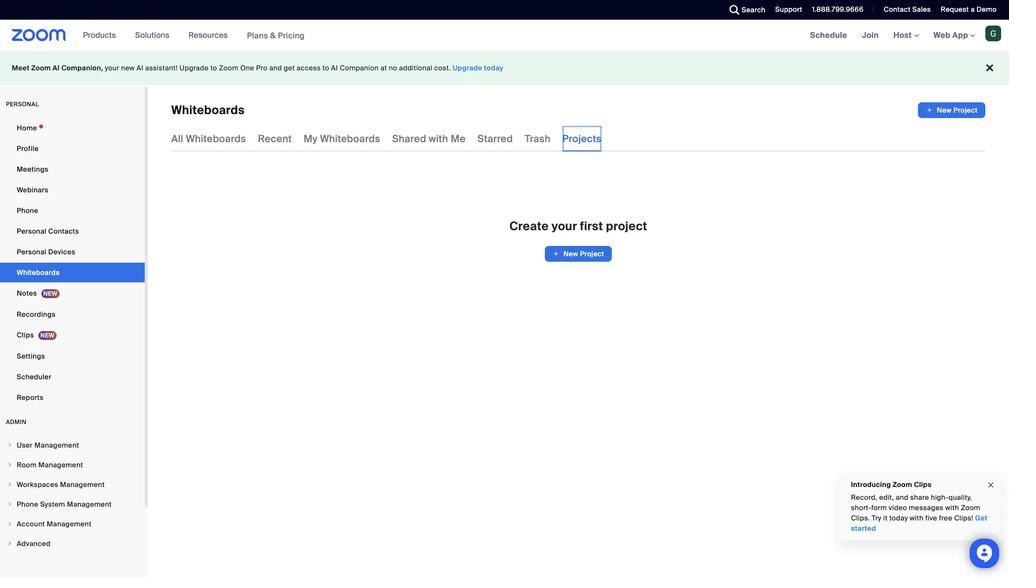 Task type: locate. For each thing, give the bounding box(es) containing it.
1 vertical spatial with
[[945, 504, 959, 512]]

1 vertical spatial today
[[889, 514, 908, 523]]

0 horizontal spatial new project
[[563, 250, 604, 258]]

sales
[[912, 5, 931, 14]]

1 horizontal spatial with
[[910, 514, 924, 523]]

0 horizontal spatial upgrade
[[179, 64, 209, 72]]

project
[[954, 106, 978, 115], [580, 250, 604, 258]]

0 horizontal spatial and
[[269, 64, 282, 72]]

room
[[17, 461, 37, 470]]

management up room management at left bottom
[[34, 441, 79, 450]]

1 right image from the top
[[7, 462, 13, 468]]

upgrade down product information navigation
[[179, 64, 209, 72]]

meet zoom ai companion, footer
[[0, 51, 1009, 85]]

personal down personal contacts
[[17, 248, 46, 256]]

whiteboards application
[[171, 102, 986, 118]]

clips up share
[[914, 480, 932, 489]]

1 vertical spatial new
[[563, 250, 578, 258]]

2 right image from the top
[[7, 482, 13, 488]]

0 horizontal spatial add image
[[553, 249, 560, 259]]

video
[[889, 504, 907, 512]]

2 to from the left
[[323, 64, 329, 72]]

personal contacts
[[17, 227, 79, 236]]

right image
[[7, 462, 13, 468], [7, 482, 13, 488], [7, 502, 13, 508], [7, 521, 13, 527]]

right image inside account management menu item
[[7, 521, 13, 527]]

contact
[[884, 5, 911, 14]]

management up account management menu item
[[67, 500, 112, 509]]

web app button
[[934, 30, 975, 40]]

0 horizontal spatial with
[[429, 132, 448, 145]]

new project for create your first project
[[563, 250, 604, 258]]

1 horizontal spatial your
[[552, 219, 577, 234]]

new project button
[[918, 102, 986, 118], [545, 246, 612, 262]]

right image for advanced
[[7, 541, 13, 547]]

today inside record, edit, and share high-quality, short-form video messages with zoom clips. try it today with five free clips!
[[889, 514, 908, 523]]

3 right image from the top
[[7, 502, 13, 508]]

no
[[389, 64, 397, 72]]

with
[[429, 132, 448, 145], [945, 504, 959, 512], [910, 514, 924, 523]]

new
[[937, 106, 952, 115], [563, 250, 578, 258]]

0 vertical spatial today
[[484, 64, 504, 72]]

1 horizontal spatial new project
[[937, 106, 978, 115]]

management inside menu item
[[60, 480, 105, 489]]

0 horizontal spatial your
[[105, 64, 119, 72]]

product information navigation
[[76, 20, 312, 52]]

search
[[742, 5, 766, 14]]

zoom
[[31, 64, 51, 72], [219, 64, 238, 72], [893, 480, 912, 489], [961, 504, 981, 512]]

to down resources dropdown button
[[210, 64, 217, 72]]

right image inside the phone system management menu item
[[7, 502, 13, 508]]

phone system management menu item
[[0, 495, 145, 514]]

with down messages
[[910, 514, 924, 523]]

add image for whiteboards
[[926, 105, 933, 115]]

4 right image from the top
[[7, 521, 13, 527]]

host button
[[894, 30, 919, 40]]

1 personal from the top
[[17, 227, 46, 236]]

1 horizontal spatial project
[[954, 106, 978, 115]]

close image
[[987, 480, 995, 491]]

0 horizontal spatial today
[[484, 64, 504, 72]]

1 horizontal spatial upgrade
[[453, 64, 482, 72]]

0 horizontal spatial new project button
[[545, 246, 612, 262]]

demo
[[977, 5, 997, 14]]

1 vertical spatial clips
[[914, 480, 932, 489]]

0 vertical spatial and
[[269, 64, 282, 72]]

new inside whiteboards application
[[937, 106, 952, 115]]

whiteboards down "personal devices"
[[17, 268, 60, 277]]

clips inside personal menu menu
[[17, 331, 34, 340]]

0 horizontal spatial clips
[[17, 331, 34, 340]]

1 vertical spatial new project
[[563, 250, 604, 258]]

right image left workspaces
[[7, 482, 13, 488]]

join
[[862, 30, 879, 40]]

right image inside room management menu item
[[7, 462, 13, 468]]

management inside menu item
[[67, 500, 112, 509]]

0 horizontal spatial ai
[[53, 64, 60, 72]]

1 horizontal spatial new
[[937, 106, 952, 115]]

form
[[871, 504, 887, 512]]

notes link
[[0, 284, 145, 304]]

resources button
[[189, 20, 232, 51]]

banner
[[0, 20, 1009, 52]]

new for create your first project
[[563, 250, 578, 258]]

add image inside whiteboards application
[[926, 105, 933, 115]]

2 horizontal spatial with
[[945, 504, 959, 512]]

ai left companion
[[331, 64, 338, 72]]

to
[[210, 64, 217, 72], [323, 64, 329, 72]]

shared with me
[[392, 132, 466, 145]]

with left me
[[429, 132, 448, 145]]

management up advanced menu item
[[47, 520, 91, 529]]

0 vertical spatial right image
[[7, 443, 13, 448]]

plans & pricing link
[[247, 30, 305, 41], [247, 30, 305, 41]]

right image left account at left
[[7, 521, 13, 527]]

project for whiteboards
[[954, 106, 978, 115]]

0 vertical spatial personal
[[17, 227, 46, 236]]

support link
[[768, 0, 805, 20], [775, 5, 802, 14]]

1 vertical spatial and
[[896, 493, 909, 502]]

1 horizontal spatial add image
[[926, 105, 933, 115]]

your left 'new'
[[105, 64, 119, 72]]

2 right image from the top
[[7, 541, 13, 547]]

right image
[[7, 443, 13, 448], [7, 541, 13, 547]]

today
[[484, 64, 504, 72], [889, 514, 908, 523]]

meet zoom ai companion, your new ai assistant! upgrade to zoom one pro and get access to ai companion at no additional cost. upgrade today
[[12, 64, 504, 72]]

zoom inside record, edit, and share high-quality, short-form video messages with zoom clips. try it today with five free clips!
[[961, 504, 981, 512]]

personal
[[6, 100, 39, 108]]

settings link
[[0, 347, 145, 366]]

projects
[[562, 132, 602, 145]]

whiteboards inside personal menu menu
[[17, 268, 60, 277]]

1 vertical spatial add image
[[553, 249, 560, 259]]

0 vertical spatial phone
[[17, 206, 38, 215]]

zoom up edit,
[[893, 480, 912, 489]]

right image inside workspaces management menu item
[[7, 482, 13, 488]]

add image
[[926, 105, 933, 115], [553, 249, 560, 259]]

ai
[[53, 64, 60, 72], [137, 64, 143, 72], [331, 64, 338, 72]]

right image left room
[[7, 462, 13, 468]]

2 phone from the top
[[17, 500, 38, 509]]

get started link
[[851, 514, 988, 533]]

contact sales
[[884, 5, 931, 14]]

0 vertical spatial your
[[105, 64, 119, 72]]

personal contacts link
[[0, 222, 145, 241]]

free
[[939, 514, 953, 523]]

1 ai from the left
[[53, 64, 60, 72]]

right image left advanced in the bottom left of the page
[[7, 541, 13, 547]]

edit,
[[879, 493, 894, 502]]

access
[[297, 64, 321, 72]]

plans & pricing
[[247, 30, 305, 41]]

solutions
[[135, 30, 169, 40]]

1 vertical spatial right image
[[7, 541, 13, 547]]

upgrade right cost.
[[453, 64, 482, 72]]

your
[[105, 64, 119, 72], [552, 219, 577, 234]]

profile link
[[0, 139, 145, 159]]

and up video
[[896, 493, 909, 502]]

management up workspaces management
[[38, 461, 83, 470]]

right image inside advanced menu item
[[7, 541, 13, 547]]

right image for phone system management
[[7, 502, 13, 508]]

0 vertical spatial add image
[[926, 105, 933, 115]]

room management menu item
[[0, 456, 145, 475]]

0 vertical spatial new
[[937, 106, 952, 115]]

request a demo link
[[934, 0, 1009, 20], [941, 5, 997, 14]]

0 vertical spatial new project
[[937, 106, 978, 115]]

1 vertical spatial phone
[[17, 500, 38, 509]]

personal up "personal devices"
[[17, 227, 46, 236]]

a
[[971, 5, 975, 14]]

scheduler
[[17, 373, 51, 382]]

1 horizontal spatial to
[[323, 64, 329, 72]]

reports link
[[0, 388, 145, 408]]

pricing
[[278, 30, 305, 41]]

right image left 'user'
[[7, 443, 13, 448]]

home
[[17, 124, 37, 132]]

phone inside the phone system management menu item
[[17, 500, 38, 509]]

0 horizontal spatial project
[[580, 250, 604, 258]]

contact sales link
[[876, 0, 934, 20], [884, 5, 931, 14]]

web
[[934, 30, 951, 40]]

3 ai from the left
[[331, 64, 338, 72]]

1 vertical spatial personal
[[17, 248, 46, 256]]

1 horizontal spatial and
[[896, 493, 909, 502]]

personal devices
[[17, 248, 75, 256]]

2 horizontal spatial ai
[[331, 64, 338, 72]]

pro
[[256, 64, 268, 72]]

admin menu menu
[[0, 436, 145, 554]]

whiteboards up all whiteboards
[[171, 102, 245, 118]]

schedule link
[[803, 20, 855, 51]]

account management menu item
[[0, 515, 145, 534]]

&
[[270, 30, 276, 41]]

ai right 'new'
[[137, 64, 143, 72]]

1 vertical spatial new project button
[[545, 246, 612, 262]]

phone
[[17, 206, 38, 215], [17, 500, 38, 509]]

cost.
[[434, 64, 451, 72]]

new project inside whiteboards application
[[937, 106, 978, 115]]

personal for personal contacts
[[17, 227, 46, 236]]

2 personal from the top
[[17, 248, 46, 256]]

user
[[17, 441, 33, 450]]

1 right image from the top
[[7, 443, 13, 448]]

first
[[580, 219, 603, 234]]

1 vertical spatial project
[[580, 250, 604, 258]]

0 horizontal spatial new
[[563, 250, 578, 258]]

new project
[[937, 106, 978, 115], [563, 250, 604, 258]]

settings
[[17, 352, 45, 361]]

tabs of all whiteboard page tab list
[[171, 126, 602, 152]]

1 horizontal spatial today
[[889, 514, 908, 523]]

0 vertical spatial new project button
[[918, 102, 986, 118]]

scheduler link
[[0, 367, 145, 387]]

your left first
[[552, 219, 577, 234]]

create your first project
[[510, 219, 647, 234]]

room management
[[17, 461, 83, 470]]

1 horizontal spatial new project button
[[918, 102, 986, 118]]

workspaces
[[17, 480, 58, 489]]

to right access
[[323, 64, 329, 72]]

1 phone from the top
[[17, 206, 38, 215]]

clips up settings
[[17, 331, 34, 340]]

0 vertical spatial with
[[429, 132, 448, 145]]

ai left companion,
[[53, 64, 60, 72]]

share
[[910, 493, 929, 502]]

right image left the system
[[7, 502, 13, 508]]

1 horizontal spatial ai
[[137, 64, 143, 72]]

phone down webinars
[[17, 206, 38, 215]]

1 upgrade from the left
[[179, 64, 209, 72]]

right image inside user management menu item
[[7, 443, 13, 448]]

1 to from the left
[[210, 64, 217, 72]]

banner containing products
[[0, 20, 1009, 52]]

new project button for whiteboards
[[918, 102, 986, 118]]

personal
[[17, 227, 46, 236], [17, 248, 46, 256]]

0 vertical spatial clips
[[17, 331, 34, 340]]

meetings navigation
[[803, 20, 1009, 52]]

phone system management
[[17, 500, 112, 509]]

management up the phone system management menu item
[[60, 480, 105, 489]]

whiteboards right 'all'
[[186, 132, 246, 145]]

account
[[17, 520, 45, 529]]

0 vertical spatial project
[[954, 106, 978, 115]]

and left "get"
[[269, 64, 282, 72]]

management for account management
[[47, 520, 91, 529]]

phone for phone
[[17, 206, 38, 215]]

all whiteboards
[[171, 132, 246, 145]]

personal for personal devices
[[17, 248, 46, 256]]

phone inside phone link
[[17, 206, 38, 215]]

products button
[[83, 20, 120, 51]]

project inside whiteboards application
[[954, 106, 978, 115]]

with up free
[[945, 504, 959, 512]]

phone up account at left
[[17, 500, 38, 509]]

2 vertical spatial with
[[910, 514, 924, 523]]

0 horizontal spatial to
[[210, 64, 217, 72]]

zoom up clips!
[[961, 504, 981, 512]]

notes
[[17, 289, 37, 298]]



Task type: vqa. For each thing, say whether or not it's contained in the screenshot.
the leftmost btn icon
no



Task type: describe. For each thing, give the bounding box(es) containing it.
it
[[883, 514, 888, 523]]

recordings link
[[0, 305, 145, 324]]

home link
[[0, 118, 145, 138]]

schedule
[[810, 30, 847, 40]]

get
[[284, 64, 295, 72]]

upgrade today link
[[453, 64, 504, 72]]

plans
[[247, 30, 268, 41]]

right image for user management
[[7, 443, 13, 448]]

companion,
[[61, 64, 103, 72]]

phone link
[[0, 201, 145, 221]]

trash
[[525, 132, 551, 145]]

personal menu menu
[[0, 118, 145, 409]]

your inside meet zoom ai companion, footer
[[105, 64, 119, 72]]

zoom left one at top left
[[219, 64, 238, 72]]

introducing
[[851, 480, 891, 489]]

user management menu item
[[0, 436, 145, 455]]

request
[[941, 5, 969, 14]]

get started
[[851, 514, 988, 533]]

2 upgrade from the left
[[453, 64, 482, 72]]

at
[[381, 64, 387, 72]]

meetings
[[17, 165, 48, 174]]

add image for create your first project
[[553, 249, 560, 259]]

whiteboards inside application
[[171, 102, 245, 118]]

try
[[872, 514, 882, 523]]

1.888.799.9666
[[812, 5, 864, 14]]

messages
[[909, 504, 944, 512]]

search button
[[722, 0, 768, 20]]

whiteboards right my
[[320, 132, 380, 145]]

starred
[[477, 132, 513, 145]]

user management
[[17, 441, 79, 450]]

advanced
[[17, 540, 51, 548]]

meet
[[12, 64, 29, 72]]

clips!
[[954, 514, 973, 523]]

all
[[171, 132, 183, 145]]

clips link
[[0, 325, 145, 346]]

zoom right meet
[[31, 64, 51, 72]]

zoom logo image
[[12, 29, 66, 41]]

new
[[121, 64, 135, 72]]

short-
[[851, 504, 871, 512]]

1 vertical spatial your
[[552, 219, 577, 234]]

one
[[240, 64, 254, 72]]

meetings link
[[0, 159, 145, 179]]

account management
[[17, 520, 91, 529]]

new project for whiteboards
[[937, 106, 978, 115]]

right image for room management
[[7, 462, 13, 468]]

workspaces management menu item
[[0, 476, 145, 494]]

advanced menu item
[[0, 535, 145, 553]]

profile
[[17, 144, 39, 153]]

request a demo
[[941, 5, 997, 14]]

quality,
[[949, 493, 972, 502]]

and inside record, edit, and share high-quality, short-form video messages with zoom clips. try it today with five free clips!
[[896, 493, 909, 502]]

me
[[451, 132, 466, 145]]

profile picture image
[[986, 26, 1001, 41]]

clips.
[[851, 514, 870, 523]]

recent
[[258, 132, 292, 145]]

resources
[[189, 30, 228, 40]]

workspaces management
[[17, 480, 105, 489]]

whiteboards link
[[0, 263, 145, 283]]

new for whiteboards
[[937, 106, 952, 115]]

project for create your first project
[[580, 250, 604, 258]]

new project button for create your first project
[[545, 246, 612, 262]]

web app
[[934, 30, 968, 40]]

and inside meet zoom ai companion, footer
[[269, 64, 282, 72]]

admin
[[6, 418, 26, 426]]

host
[[894, 30, 914, 40]]

join link
[[855, 20, 886, 51]]

webinars link
[[0, 180, 145, 200]]

shared
[[392, 132, 426, 145]]

webinars
[[17, 186, 48, 194]]

high-
[[931, 493, 949, 502]]

recordings
[[17, 310, 56, 319]]

personal devices link
[[0, 242, 145, 262]]

products
[[83, 30, 116, 40]]

with inside tabs of all whiteboard page tab list
[[429, 132, 448, 145]]

introducing zoom clips
[[851, 480, 932, 489]]

1 horizontal spatial clips
[[914, 480, 932, 489]]

management for workspaces management
[[60, 480, 105, 489]]

management for user management
[[34, 441, 79, 450]]

my
[[304, 132, 318, 145]]

app
[[953, 30, 968, 40]]

right image for workspaces management
[[7, 482, 13, 488]]

project
[[606, 219, 647, 234]]

solutions button
[[135, 20, 174, 51]]

get
[[975, 514, 988, 523]]

devices
[[48, 248, 75, 256]]

companion
[[340, 64, 379, 72]]

today inside meet zoom ai companion, footer
[[484, 64, 504, 72]]

support
[[775, 5, 802, 14]]

2 ai from the left
[[137, 64, 143, 72]]

phone for phone system management
[[17, 500, 38, 509]]

started
[[851, 524, 876, 533]]

contacts
[[48, 227, 79, 236]]

management for room management
[[38, 461, 83, 470]]

five
[[925, 514, 937, 523]]

right image for account management
[[7, 521, 13, 527]]

record, edit, and share high-quality, short-form video messages with zoom clips. try it today with five free clips!
[[851, 493, 981, 523]]



